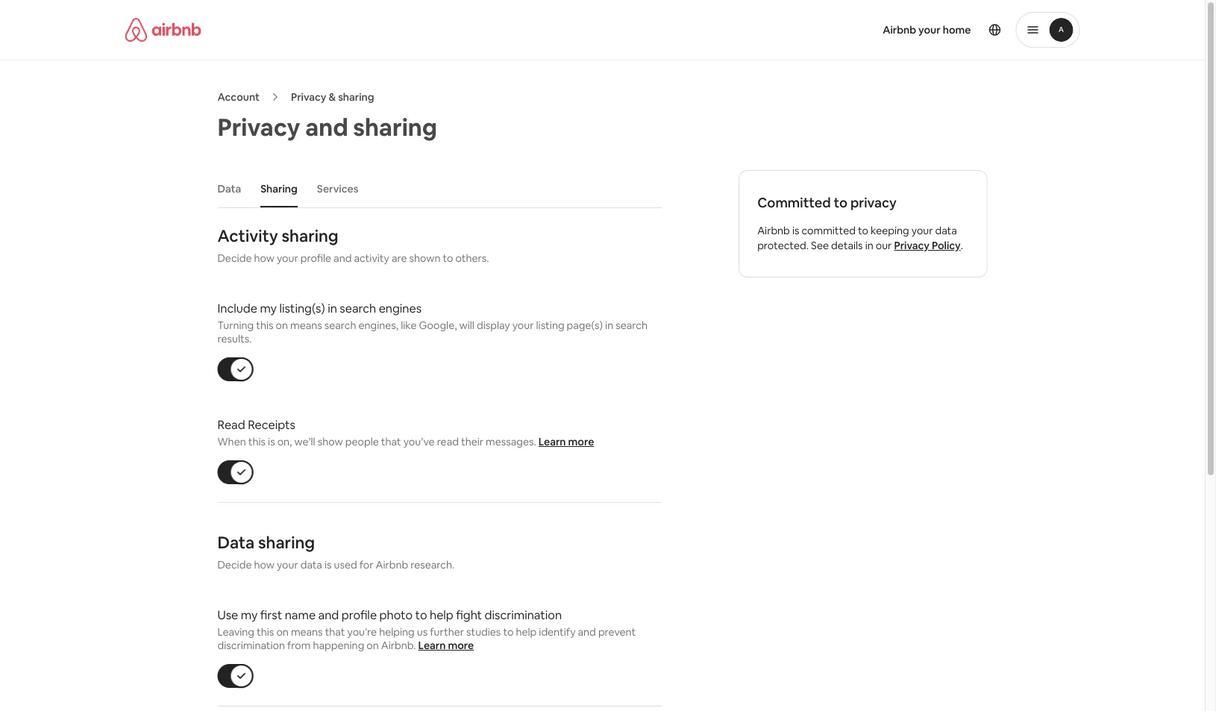 Task type: vqa. For each thing, say whether or not it's contained in the screenshot.
leftmost the all
no



Task type: describe. For each thing, give the bounding box(es) containing it.
your inside include my listing(s) in search engines turning this on means search engines, like google, will display your listing page(s) in search results.
[[512, 319, 534, 332]]

see
[[811, 239, 829, 252]]

from
[[287, 639, 311, 652]]

photo
[[380, 607, 413, 622]]

on down first
[[276, 625, 289, 639]]

account
[[218, 90, 260, 104]]

&
[[329, 90, 336, 104]]

details
[[831, 239, 863, 252]]

account link
[[218, 90, 260, 104]]

read receipts when this is on, we'll show people that you've read their messages. learn more
[[218, 417, 594, 449]]

airbnb for airbnb is committed to keeping your data protected. see details in our
[[758, 224, 790, 237]]

are
[[392, 252, 407, 265]]

search right page(s)
[[616, 319, 648, 332]]

listing(s)
[[279, 300, 325, 316]]

display
[[477, 319, 510, 332]]

how for data
[[254, 558, 275, 572]]

search up engines,
[[340, 300, 376, 316]]

and right "name"
[[318, 607, 339, 622]]

happening
[[313, 639, 364, 652]]

read
[[218, 417, 245, 432]]

data inside data sharing decide how your data is used for airbnb research.
[[301, 558, 322, 572]]

data for data
[[218, 182, 241, 196]]

read
[[437, 435, 459, 449]]

google,
[[419, 319, 457, 332]]

my for use
[[241, 607, 258, 622]]

our
[[876, 239, 892, 252]]

your inside "activity sharing decide how your profile and activity are shown to others."
[[277, 252, 298, 265]]

airbnb for airbnb your home
[[883, 23, 917, 37]]

turning
[[218, 319, 254, 332]]

engines,
[[359, 319, 399, 332]]

airbnb.
[[381, 639, 416, 652]]

like
[[401, 319, 417, 332]]

for
[[360, 558, 374, 572]]

their
[[461, 435, 484, 449]]

privacy and sharing
[[218, 111, 437, 143]]

prevent
[[598, 625, 636, 639]]

include my listing(s) in search engines turning this on means search engines, like google, will display your listing page(s) in search results.
[[218, 300, 648, 346]]

people
[[345, 435, 379, 449]]

learn more
[[418, 639, 474, 652]]

shown
[[409, 252, 441, 265]]

to up committed
[[834, 194, 848, 212]]

services
[[317, 182, 358, 196]]

and inside "activity sharing decide how your profile and activity are shown to others."
[[334, 252, 352, 265]]

leaving this on means that you're helping us further studies to help identify and prevent discrimination from happening on airbnb.
[[218, 625, 636, 652]]

listing
[[536, 319, 565, 332]]

your inside the profile element
[[919, 23, 941, 37]]

privacy policy link
[[894, 239, 961, 252]]

identify
[[539, 625, 576, 639]]

sharing right &
[[338, 90, 374, 104]]

that inside read receipts when this is on, we'll show people that you've read their messages. learn more
[[381, 435, 401, 449]]

and down &
[[305, 111, 348, 143]]

data inside the airbnb is committed to keeping your data protected. see details in our
[[935, 224, 957, 237]]

your inside data sharing decide how your data is used for airbnb research.
[[277, 558, 298, 572]]

committed
[[758, 194, 831, 212]]

committed to privacy
[[758, 194, 897, 212]]

privacy & sharing
[[291, 90, 374, 104]]

airbnb your home link
[[874, 14, 980, 46]]

profile element
[[621, 0, 1080, 60]]

fight
[[456, 607, 482, 622]]

profile for sharing
[[301, 252, 331, 265]]

your inside the airbnb is committed to keeping your data protected. see details in our
[[912, 224, 933, 237]]

means inside include my listing(s) in search engines turning this on means search engines, like google, will display your listing page(s) in search results.
[[290, 319, 322, 332]]

leaving
[[218, 625, 254, 639]]

others.
[[456, 252, 489, 265]]

sharing inside "activity sharing decide how your profile and activity are shown to others."
[[282, 225, 339, 246]]

sharing inside data sharing decide how your data is used for airbnb research.
[[258, 532, 315, 553]]

page(s)
[[567, 319, 603, 332]]

will
[[459, 319, 475, 332]]

data button
[[210, 175, 249, 203]]

first
[[260, 607, 282, 622]]

us
[[417, 625, 428, 639]]

learn inside read receipts when this is on, we'll show people that you've read their messages. learn more
[[539, 435, 566, 449]]

you're
[[347, 625, 377, 639]]

you've
[[403, 435, 435, 449]]

privacy policy .
[[894, 239, 963, 252]]

is inside read receipts when this is on, we'll show people that you've read their messages. learn more
[[268, 435, 275, 449]]

use my first name and profile photo to help fight discrimination
[[218, 607, 562, 622]]

1 vertical spatial learn
[[418, 639, 446, 652]]

keeping
[[871, 224, 909, 237]]

services button
[[310, 175, 366, 203]]



Task type: locate. For each thing, give the bounding box(es) containing it.
0 horizontal spatial is
[[268, 435, 275, 449]]

data for data sharing decide how your data is used for airbnb research.
[[218, 532, 255, 553]]

discrimination down first
[[218, 639, 285, 652]]

to up us
[[415, 607, 427, 622]]

my inside include my listing(s) in search engines turning this on means search engines, like google, will display your listing page(s) in search results.
[[260, 300, 277, 316]]

0 vertical spatial my
[[260, 300, 277, 316]]

1 horizontal spatial is
[[325, 558, 332, 572]]

data up policy
[[935, 224, 957, 237]]

learn
[[539, 435, 566, 449], [418, 639, 446, 652]]

name
[[285, 607, 316, 622]]

2 vertical spatial privacy
[[894, 239, 930, 252]]

1 vertical spatial help
[[516, 625, 537, 639]]

this inside read receipts when this is on, we'll show people that you've read their messages. learn more
[[248, 435, 266, 449]]

how up first
[[254, 558, 275, 572]]

activity sharing decide how your profile and activity are shown to others.
[[218, 225, 489, 265]]

to right shown
[[443, 252, 453, 265]]

airbnb is committed to keeping your data protected. see details in our
[[758, 224, 957, 252]]

1 vertical spatial that
[[325, 625, 345, 639]]

1 vertical spatial airbnb
[[758, 224, 790, 237]]

that
[[381, 435, 401, 449], [325, 625, 345, 639]]

data left used
[[301, 558, 322, 572]]

studies
[[466, 625, 501, 639]]

data inside data sharing decide how your data is used for airbnb research.
[[218, 532, 255, 553]]

in right page(s)
[[605, 319, 614, 332]]

2 vertical spatial in
[[605, 319, 614, 332]]

2 how from the top
[[254, 558, 275, 572]]

is up protected. at right
[[792, 224, 800, 237]]

privacy left &
[[291, 90, 326, 104]]

airbnb up protected. at right
[[758, 224, 790, 237]]

2 vertical spatial is
[[325, 558, 332, 572]]

profile for my
[[342, 607, 377, 622]]

messages.
[[486, 435, 536, 449]]

1 horizontal spatial my
[[260, 300, 277, 316]]

decide inside "activity sharing decide how your profile and activity are shown to others."
[[218, 252, 252, 265]]

0 vertical spatial data
[[935, 224, 957, 237]]

1 vertical spatial is
[[268, 435, 275, 449]]

more down fight
[[448, 639, 474, 652]]

is left on,
[[268, 435, 275, 449]]

1 vertical spatial profile
[[342, 607, 377, 622]]

your up the privacy policy link
[[912, 224, 933, 237]]

1 vertical spatial in
[[328, 300, 337, 316]]

that left you've on the left bottom of the page
[[381, 435, 401, 449]]

1 vertical spatial this
[[248, 435, 266, 449]]

0 vertical spatial more
[[568, 435, 594, 449]]

more inside read receipts when this is on, we'll show people that you've read their messages. learn more
[[568, 435, 594, 449]]

your up "name"
[[277, 558, 298, 572]]

1 horizontal spatial that
[[381, 435, 401, 449]]

tab list containing data
[[210, 170, 662, 207]]

0 vertical spatial this
[[256, 319, 274, 332]]

this inside include my listing(s) in search engines turning this on means search engines, like google, will display your listing page(s) in search results.
[[256, 319, 274, 332]]

privacy down keeping
[[894, 239, 930, 252]]

show
[[318, 435, 343, 449]]

this
[[256, 319, 274, 332], [248, 435, 266, 449], [257, 625, 274, 639]]

to inside "activity sharing decide how your profile and activity are shown to others."
[[443, 252, 453, 265]]

activity
[[218, 225, 278, 246]]

means down "name"
[[291, 625, 323, 639]]

receipts
[[248, 417, 295, 432]]

how inside data sharing decide how your data is used for airbnb research.
[[254, 558, 275, 572]]

how for activity
[[254, 252, 275, 265]]

2 horizontal spatial in
[[865, 239, 874, 252]]

help
[[430, 607, 454, 622], [516, 625, 537, 639]]

on left airbnb.
[[367, 639, 379, 652]]

0 horizontal spatial profile
[[301, 252, 331, 265]]

on inside include my listing(s) in search engines turning this on means search engines, like google, will display your listing page(s) in search results.
[[276, 319, 288, 332]]

1 vertical spatial my
[[241, 607, 258, 622]]

0 horizontal spatial airbnb
[[376, 558, 408, 572]]

1 horizontal spatial learn
[[539, 435, 566, 449]]

1 horizontal spatial more
[[568, 435, 594, 449]]

discrimination up identify
[[485, 607, 562, 622]]

2 data from the top
[[218, 532, 255, 553]]

is left used
[[325, 558, 332, 572]]

sharing up "name"
[[258, 532, 315, 553]]

0 horizontal spatial data
[[301, 558, 322, 572]]

airbnb left home
[[883, 23, 917, 37]]

airbnb right for
[[376, 558, 408, 572]]

help inside leaving this on means that you're helping us further studies to help identify and prevent discrimination from happening on airbnb.
[[516, 625, 537, 639]]

to inside the airbnb is committed to keeping your data protected. see details in our
[[858, 224, 869, 237]]

and right identify
[[578, 625, 596, 639]]

0 vertical spatial decide
[[218, 252, 252, 265]]

data left sharing
[[218, 182, 241, 196]]

0 vertical spatial learn
[[539, 435, 566, 449]]

decide down activity on the left top of page
[[218, 252, 252, 265]]

1 horizontal spatial discrimination
[[485, 607, 562, 622]]

include
[[218, 300, 257, 316]]

on
[[276, 319, 288, 332], [276, 625, 289, 639], [367, 639, 379, 652]]

1 vertical spatial data
[[218, 532, 255, 553]]

privacy down "account" "link"
[[218, 111, 300, 143]]

and inside leaving this on means that you're helping us further studies to help identify and prevent discrimination from happening on airbnb.
[[578, 625, 596, 639]]

protected.
[[758, 239, 809, 252]]

on,
[[277, 435, 292, 449]]

0 horizontal spatial in
[[328, 300, 337, 316]]

1 vertical spatial privacy
[[218, 111, 300, 143]]

in left our
[[865, 239, 874, 252]]

activity
[[354, 252, 389, 265]]

we'll
[[294, 435, 315, 449]]

my right use
[[241, 607, 258, 622]]

sharing button
[[253, 175, 305, 203]]

search
[[340, 300, 376, 316], [324, 319, 356, 332], [616, 319, 648, 332]]

0 horizontal spatial that
[[325, 625, 345, 639]]

profile up listing(s)
[[301, 252, 331, 265]]

1 horizontal spatial data
[[935, 224, 957, 237]]

airbnb inside data sharing decide how your data is used for airbnb research.
[[376, 558, 408, 572]]

when
[[218, 435, 246, 449]]

is inside the airbnb is committed to keeping your data protected. see details in our
[[792, 224, 800, 237]]

0 vertical spatial that
[[381, 435, 401, 449]]

use
[[218, 607, 238, 622]]

2 horizontal spatial airbnb
[[883, 23, 917, 37]]

profile inside "activity sharing decide how your profile and activity are shown to others."
[[301, 252, 331, 265]]

is inside data sharing decide how your data is used for airbnb research.
[[325, 558, 332, 572]]

used
[[334, 558, 357, 572]]

data inside data button
[[218, 182, 241, 196]]

0 vertical spatial how
[[254, 252, 275, 265]]

sharing
[[338, 90, 374, 104], [353, 111, 437, 143], [282, 225, 339, 246], [258, 532, 315, 553]]

data up use
[[218, 532, 255, 553]]

to
[[834, 194, 848, 212], [858, 224, 869, 237], [443, 252, 453, 265], [415, 607, 427, 622], [503, 625, 514, 639]]

how down activity on the left top of page
[[254, 252, 275, 265]]

that left you're
[[325, 625, 345, 639]]

0 vertical spatial airbnb
[[883, 23, 917, 37]]

on down listing(s)
[[276, 319, 288, 332]]

this inside leaving this on means that you're helping us further studies to help identify and prevent discrimination from happening on airbnb.
[[257, 625, 274, 639]]

my
[[260, 300, 277, 316], [241, 607, 258, 622]]

0 vertical spatial data
[[218, 182, 241, 196]]

0 vertical spatial profile
[[301, 252, 331, 265]]

more right messages. on the left of page
[[568, 435, 594, 449]]

data
[[218, 182, 241, 196], [218, 532, 255, 553]]

airbnb inside the profile element
[[883, 23, 917, 37]]

and left activity
[[334, 252, 352, 265]]

is
[[792, 224, 800, 237], [268, 435, 275, 449], [325, 558, 332, 572]]

0 vertical spatial discrimination
[[485, 607, 562, 622]]

learn more link
[[539, 435, 594, 449]]

1 how from the top
[[254, 252, 275, 265]]

this right turning
[[256, 319, 274, 332]]

discrimination inside leaving this on means that you're helping us further studies to help identify and prevent discrimination from happening on airbnb.
[[218, 639, 285, 652]]

to inside leaving this on means that you're helping us further studies to help identify and prevent discrimination from happening on airbnb.
[[503, 625, 514, 639]]

0 horizontal spatial more
[[448, 639, 474, 652]]

in inside the airbnb is committed to keeping your data protected. see details in our
[[865, 239, 874, 252]]

home
[[943, 23, 971, 37]]

1 decide from the top
[[218, 252, 252, 265]]

2 means from the top
[[291, 625, 323, 639]]

1 vertical spatial how
[[254, 558, 275, 572]]

means down listing(s)
[[290, 319, 322, 332]]

learn more button
[[418, 639, 474, 652]]

0 horizontal spatial help
[[430, 607, 454, 622]]

tab list
[[210, 170, 662, 207]]

help left identify
[[516, 625, 537, 639]]

airbnb your home
[[883, 23, 971, 37]]

this down receipts
[[248, 435, 266, 449]]

0 vertical spatial in
[[865, 239, 874, 252]]

0 horizontal spatial learn
[[418, 639, 446, 652]]

1 vertical spatial more
[[448, 639, 474, 652]]

your down activity on the left top of page
[[277, 252, 298, 265]]

2 vertical spatial this
[[257, 625, 274, 639]]

data
[[935, 224, 957, 237], [301, 558, 322, 572]]

privacy for privacy & sharing
[[291, 90, 326, 104]]

0 vertical spatial is
[[792, 224, 800, 237]]

1 vertical spatial data
[[301, 558, 322, 572]]

profile up you're
[[342, 607, 377, 622]]

0 vertical spatial means
[[290, 319, 322, 332]]

your
[[919, 23, 941, 37], [912, 224, 933, 237], [277, 252, 298, 265], [512, 319, 534, 332], [277, 558, 298, 572]]

0 horizontal spatial my
[[241, 607, 258, 622]]

sharing down privacy & sharing
[[353, 111, 437, 143]]

decide inside data sharing decide how your data is used for airbnb research.
[[218, 558, 252, 572]]

results.
[[218, 332, 252, 346]]

0 vertical spatial privacy
[[291, 90, 326, 104]]

decide up use
[[218, 558, 252, 572]]

1 means from the top
[[290, 319, 322, 332]]

0 vertical spatial help
[[430, 607, 454, 622]]

your left home
[[919, 23, 941, 37]]

to right studies
[[503, 625, 514, 639]]

help up further
[[430, 607, 454, 622]]

your left listing
[[512, 319, 534, 332]]

in right listing(s)
[[328, 300, 337, 316]]

more
[[568, 435, 594, 449], [448, 639, 474, 652]]

privacy
[[291, 90, 326, 104], [218, 111, 300, 143], [894, 239, 930, 252]]

2 horizontal spatial is
[[792, 224, 800, 237]]

airbnb
[[883, 23, 917, 37], [758, 224, 790, 237], [376, 558, 408, 572]]

decide
[[218, 252, 252, 265], [218, 558, 252, 572]]

policy
[[932, 239, 961, 252]]

this down first
[[257, 625, 274, 639]]

committed
[[802, 224, 856, 237]]

profile
[[301, 252, 331, 265], [342, 607, 377, 622]]

further
[[430, 625, 464, 639]]

search left engines,
[[324, 319, 356, 332]]

1 vertical spatial decide
[[218, 558, 252, 572]]

to up the details
[[858, 224, 869, 237]]

that inside leaving this on means that you're helping us further studies to help identify and prevent discrimination from happening on airbnb.
[[325, 625, 345, 639]]

privacy
[[851, 194, 897, 212]]

1 horizontal spatial airbnb
[[758, 224, 790, 237]]

means inside leaving this on means that you're helping us further studies to help identify and prevent discrimination from happening on airbnb.
[[291, 625, 323, 639]]

in
[[865, 239, 874, 252], [328, 300, 337, 316], [605, 319, 614, 332]]

privacy for privacy and sharing
[[218, 111, 300, 143]]

1 horizontal spatial help
[[516, 625, 537, 639]]

my right the include
[[260, 300, 277, 316]]

decide for activity sharing
[[218, 252, 252, 265]]

2 decide from the top
[[218, 558, 252, 572]]

data sharing decide how your data is used for airbnb research.
[[218, 532, 455, 572]]

how inside "activity sharing decide how your profile and activity are shown to others."
[[254, 252, 275, 265]]

1 data from the top
[[218, 182, 241, 196]]

discrimination
[[485, 607, 562, 622], [218, 639, 285, 652]]

1 horizontal spatial profile
[[342, 607, 377, 622]]

1 vertical spatial discrimination
[[218, 639, 285, 652]]

.
[[961, 239, 963, 252]]

research.
[[411, 558, 455, 572]]

sharing down services button at left
[[282, 225, 339, 246]]

decide for data sharing
[[218, 558, 252, 572]]

engines
[[379, 300, 422, 316]]

sharing
[[261, 182, 298, 196]]

0 horizontal spatial discrimination
[[218, 639, 285, 652]]

my for include
[[260, 300, 277, 316]]

2 vertical spatial airbnb
[[376, 558, 408, 572]]

1 vertical spatial means
[[291, 625, 323, 639]]

1 horizontal spatial in
[[605, 319, 614, 332]]

helping
[[379, 625, 415, 639]]

airbnb inside the airbnb is committed to keeping your data protected. see details in our
[[758, 224, 790, 237]]



